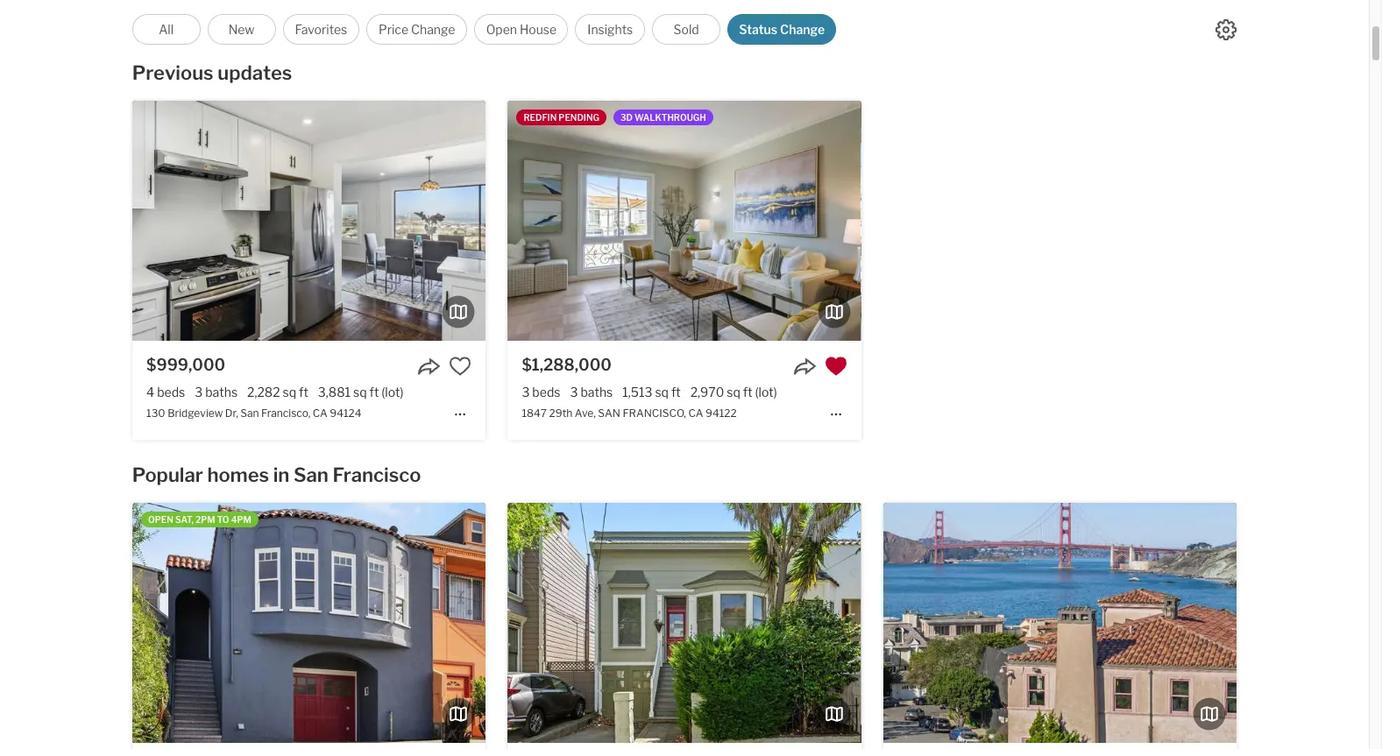 Task type: locate. For each thing, give the bounding box(es) containing it.
3 3 from the left
[[570, 385, 578, 400]]

1 horizontal spatial san
[[294, 464, 329, 487]]

previous updates
[[132, 61, 292, 84]]

san right in
[[294, 464, 329, 487]]

3 photo of 540 el camino del mar st, san francisco, ca 94121 image from the left
[[1237, 504, 1383, 744]]

Insights radio
[[576, 14, 646, 45]]

1 horizontal spatial 3 baths
[[570, 385, 613, 400]]

1 3 baths from the left
[[195, 385, 238, 400]]

2 favorite button image from the left
[[825, 355, 848, 378]]

sq up 94124
[[353, 385, 367, 400]]

4 ft from the left
[[744, 385, 753, 400]]

1847 29th ave, san francisco, ca 94122
[[522, 407, 737, 420]]

francisco,
[[261, 407, 311, 420]]

photo of 130 bridgeview dr, san francisco, ca 94124 image
[[0, 101, 133, 341], [132, 101, 486, 341], [486, 101, 839, 341]]

0 horizontal spatial 3 baths
[[195, 385, 238, 400]]

2 photo of 1847 29th ave, san francisco, ca 94122 image from the left
[[508, 101, 862, 341]]

2 photo of 3941 23rd st, san francisco, ca 94114 image from the left
[[508, 504, 862, 744]]

1 horizontal spatial 3
[[522, 385, 530, 400]]

baths for $1,288,000
[[581, 385, 613, 400]]

ft right "3,881"
[[370, 385, 379, 400]]

130
[[147, 407, 165, 420]]

popular homes in san francisco
[[132, 464, 421, 487]]

3 baths
[[195, 385, 238, 400], [570, 385, 613, 400]]

open
[[148, 515, 174, 526]]

2,282
[[247, 385, 280, 400]]

beds right 4
[[157, 385, 185, 400]]

2 ft from the left
[[370, 385, 379, 400]]

3 up bridgeview
[[195, 385, 203, 400]]

ft right 2,970
[[744, 385, 753, 400]]

3 baths up ave,
[[570, 385, 613, 400]]

1 horizontal spatial beds
[[533, 385, 561, 400]]

1 (lot) from the left
[[382, 385, 404, 400]]

beds for $999,000
[[157, 385, 185, 400]]

4 sq from the left
[[727, 385, 741, 400]]

status
[[739, 22, 778, 37]]

previous
[[132, 61, 214, 84]]

3,881
[[318, 385, 351, 400]]

photo of 3941 23rd st, san francisco, ca 94114 image
[[155, 504, 508, 744], [508, 504, 862, 744], [861, 504, 1215, 744]]

baths
[[205, 385, 238, 400], [581, 385, 613, 400]]

change inside option
[[411, 22, 456, 37]]

3 sq from the left
[[655, 385, 669, 400]]

price
[[379, 22, 409, 37]]

2 3 baths from the left
[[570, 385, 613, 400]]

favorite button image
[[449, 355, 472, 378], [825, 355, 848, 378]]

0 horizontal spatial ca
[[313, 407, 328, 420]]

1 horizontal spatial baths
[[581, 385, 613, 400]]

2 ca from the left
[[689, 407, 704, 420]]

1 sq from the left
[[283, 385, 297, 400]]

Favorites radio
[[283, 14, 360, 45]]

3 up ave,
[[570, 385, 578, 400]]

3 baths up "dr,"
[[195, 385, 238, 400]]

0 horizontal spatial baths
[[205, 385, 238, 400]]

sq up francisco, on the bottom left of the page
[[283, 385, 297, 400]]

0 horizontal spatial change
[[411, 22, 456, 37]]

1 beds from the left
[[157, 385, 185, 400]]

baths for $999,000
[[205, 385, 238, 400]]

2 change from the left
[[781, 22, 825, 37]]

3
[[195, 385, 203, 400], [522, 385, 530, 400], [570, 385, 578, 400]]

baths up ave,
[[581, 385, 613, 400]]

1 vertical spatial san
[[294, 464, 329, 487]]

1 horizontal spatial favorite button image
[[825, 355, 848, 378]]

0 horizontal spatial beds
[[157, 385, 185, 400]]

price change
[[379, 22, 456, 37]]

3,881 sq ft (lot)
[[318, 385, 404, 400]]

in
[[273, 464, 290, 487]]

house
[[520, 22, 557, 37]]

0 vertical spatial san
[[240, 407, 259, 420]]

san right "dr,"
[[240, 407, 259, 420]]

0 horizontal spatial (lot)
[[382, 385, 404, 400]]

bridgeview
[[168, 407, 223, 420]]

beds for $1,288,000
[[533, 385, 561, 400]]

ca for $999,000
[[313, 407, 328, 420]]

2,282 sq ft
[[247, 385, 309, 400]]

change right price
[[411, 22, 456, 37]]

2 (lot) from the left
[[756, 385, 778, 400]]

baths up "dr,"
[[205, 385, 238, 400]]

(lot) right 2,970
[[756, 385, 778, 400]]

1 photo of 130 bridgeview dr, san francisco, ca 94124 image from the left
[[0, 101, 133, 341]]

photo of 1847 29th ave, san francisco, ca 94122 image
[[155, 101, 508, 341], [508, 101, 862, 341], [861, 101, 1215, 341]]

walkthrough
[[635, 112, 707, 123]]

ft up francisco,
[[672, 385, 681, 400]]

1 horizontal spatial change
[[781, 22, 825, 37]]

sq for 2,970
[[727, 385, 741, 400]]

open
[[486, 22, 517, 37]]

sq for 2,282
[[283, 385, 297, 400]]

change inside radio
[[781, 22, 825, 37]]

1 baths from the left
[[205, 385, 238, 400]]

1 photo of 687 london st, san francisco, ca 94112 image from the left
[[0, 504, 133, 744]]

sq for 1,513
[[655, 385, 669, 400]]

0 horizontal spatial 3
[[195, 385, 203, 400]]

san
[[240, 407, 259, 420], [294, 464, 329, 487]]

1 change from the left
[[411, 22, 456, 37]]

2 baths from the left
[[581, 385, 613, 400]]

change
[[411, 22, 456, 37], [781, 22, 825, 37]]

1 ft from the left
[[299, 385, 309, 400]]

sq up 94122
[[727, 385, 741, 400]]

2 horizontal spatial 3
[[570, 385, 578, 400]]

(lot) right "3,881"
[[382, 385, 404, 400]]

All radio
[[132, 14, 200, 45]]

photo of 687 london st, san francisco, ca 94112 image
[[0, 504, 133, 744], [132, 504, 486, 744], [486, 504, 839, 744]]

0 horizontal spatial favorite button image
[[449, 355, 472, 378]]

(lot)
[[382, 385, 404, 400], [756, 385, 778, 400]]

redfin pending
[[524, 112, 600, 123]]

option group
[[132, 14, 837, 45]]

1 3 from the left
[[195, 385, 203, 400]]

ca down "3,881"
[[313, 407, 328, 420]]

beds
[[157, 385, 185, 400], [533, 385, 561, 400]]

ca
[[313, 407, 328, 420], [689, 407, 704, 420]]

1 ca from the left
[[313, 407, 328, 420]]

Price Change radio
[[367, 14, 468, 45]]

3 up the 1847
[[522, 385, 530, 400]]

2 beds from the left
[[533, 385, 561, 400]]

1 horizontal spatial ca
[[689, 407, 704, 420]]

3 ft from the left
[[672, 385, 681, 400]]

sat,
[[175, 515, 194, 526]]

pending
[[559, 112, 600, 123]]

sq up francisco,
[[655, 385, 669, 400]]

status change
[[739, 22, 825, 37]]

ca down 2,970
[[689, 407, 704, 420]]

2,970 sq ft (lot)
[[691, 385, 778, 400]]

beds up the 1847
[[533, 385, 561, 400]]

ft
[[299, 385, 309, 400], [370, 385, 379, 400], [672, 385, 681, 400], [744, 385, 753, 400]]

to
[[217, 515, 229, 526]]

3 photo of 3941 23rd st, san francisco, ca 94114 image from the left
[[861, 504, 1215, 744]]

2 sq from the left
[[353, 385, 367, 400]]

sq
[[283, 385, 297, 400], [353, 385, 367, 400], [655, 385, 669, 400], [727, 385, 741, 400]]

3 baths for $999,000
[[195, 385, 238, 400]]

New radio
[[207, 14, 276, 45]]

2,970
[[691, 385, 725, 400]]

1 horizontal spatial (lot)
[[756, 385, 778, 400]]

0 horizontal spatial san
[[240, 407, 259, 420]]

change right status
[[781, 22, 825, 37]]

1 favorite button image from the left
[[449, 355, 472, 378]]

photo of 540 el camino del mar st, san francisco, ca 94121 image
[[530, 504, 884, 744], [884, 504, 1237, 744], [1237, 504, 1383, 744]]

ft up francisco, on the bottom left of the page
[[299, 385, 309, 400]]

new
[[229, 22, 255, 37]]



Task type: describe. For each thing, give the bounding box(es) containing it.
option group containing all
[[132, 14, 837, 45]]

francisco
[[333, 464, 421, 487]]

sold
[[674, 22, 700, 37]]

open house
[[486, 22, 557, 37]]

3 photo of 687 london st, san francisco, ca 94112 image from the left
[[486, 504, 839, 744]]

1 photo of 1847 29th ave, san francisco, ca 94122 image from the left
[[155, 101, 508, 341]]

1 photo of 3941 23rd st, san francisco, ca 94114 image from the left
[[155, 504, 508, 744]]

change for price change
[[411, 22, 456, 37]]

favorite button checkbox
[[449, 355, 472, 378]]

3 photo of 1847 29th ave, san francisco, ca 94122 image from the left
[[861, 101, 1215, 341]]

all
[[159, 22, 174, 37]]

ca for $1,288,000
[[689, 407, 704, 420]]

ft for 3,881 sq ft (lot)
[[370, 385, 379, 400]]

94124
[[330, 407, 362, 420]]

Status Change radio
[[728, 14, 837, 45]]

san for francisco,
[[240, 407, 259, 420]]

1,513
[[623, 385, 653, 400]]

homes
[[207, 464, 269, 487]]

redfin
[[524, 112, 557, 123]]

popular
[[132, 464, 203, 487]]

change for status change
[[781, 22, 825, 37]]

favorite button image for $1,288,000
[[825, 355, 848, 378]]

130 bridgeview dr, san francisco, ca 94124
[[147, 407, 362, 420]]

favorite button image for $999,000
[[449, 355, 472, 378]]

3 photo of 130 bridgeview dr, san francisco, ca 94124 image from the left
[[486, 101, 839, 341]]

2 photo of 130 bridgeview dr, san francisco, ca 94124 image from the left
[[132, 101, 486, 341]]

(lot) for $999,000
[[382, 385, 404, 400]]

Open House radio
[[475, 14, 569, 45]]

29th
[[549, 407, 573, 420]]

favorites
[[295, 22, 347, 37]]

updates
[[218, 61, 292, 84]]

3d
[[621, 112, 633, 123]]

ft for 1,513 sq ft
[[672, 385, 681, 400]]

Sold radio
[[653, 14, 721, 45]]

dr,
[[225, 407, 238, 420]]

open sat, 2pm to 4pm
[[148, 515, 252, 526]]

favorite button checkbox
[[825, 355, 848, 378]]

1,513 sq ft
[[623, 385, 681, 400]]

4pm
[[231, 515, 252, 526]]

san for francisco
[[294, 464, 329, 487]]

3 for $999,000
[[195, 385, 203, 400]]

$999,000
[[147, 356, 226, 374]]

94122
[[706, 407, 737, 420]]

1847
[[522, 407, 547, 420]]

(lot) for $1,288,000
[[756, 385, 778, 400]]

3 baths for $1,288,000
[[570, 385, 613, 400]]

ave,
[[575, 407, 596, 420]]

3 beds
[[522, 385, 561, 400]]

ft for 2,282 sq ft
[[299, 385, 309, 400]]

$1,288,000
[[522, 356, 612, 374]]

ft for 2,970 sq ft (lot)
[[744, 385, 753, 400]]

4 beds
[[147, 385, 185, 400]]

sq for 3,881
[[353, 385, 367, 400]]

francisco,
[[623, 407, 687, 420]]

2pm
[[195, 515, 215, 526]]

2 3 from the left
[[522, 385, 530, 400]]

3 for $1,288,000
[[570, 385, 578, 400]]

3d walkthrough
[[621, 112, 707, 123]]

san
[[598, 407, 621, 420]]

insights
[[588, 22, 633, 37]]

2 photo of 540 el camino del mar st, san francisco, ca 94121 image from the left
[[884, 504, 1237, 744]]

4
[[147, 385, 154, 400]]

2 photo of 687 london st, san francisco, ca 94112 image from the left
[[132, 504, 486, 744]]

1 photo of 540 el camino del mar st, san francisco, ca 94121 image from the left
[[530, 504, 884, 744]]



Task type: vqa. For each thing, say whether or not it's contained in the screenshot.
the left Oct
no



